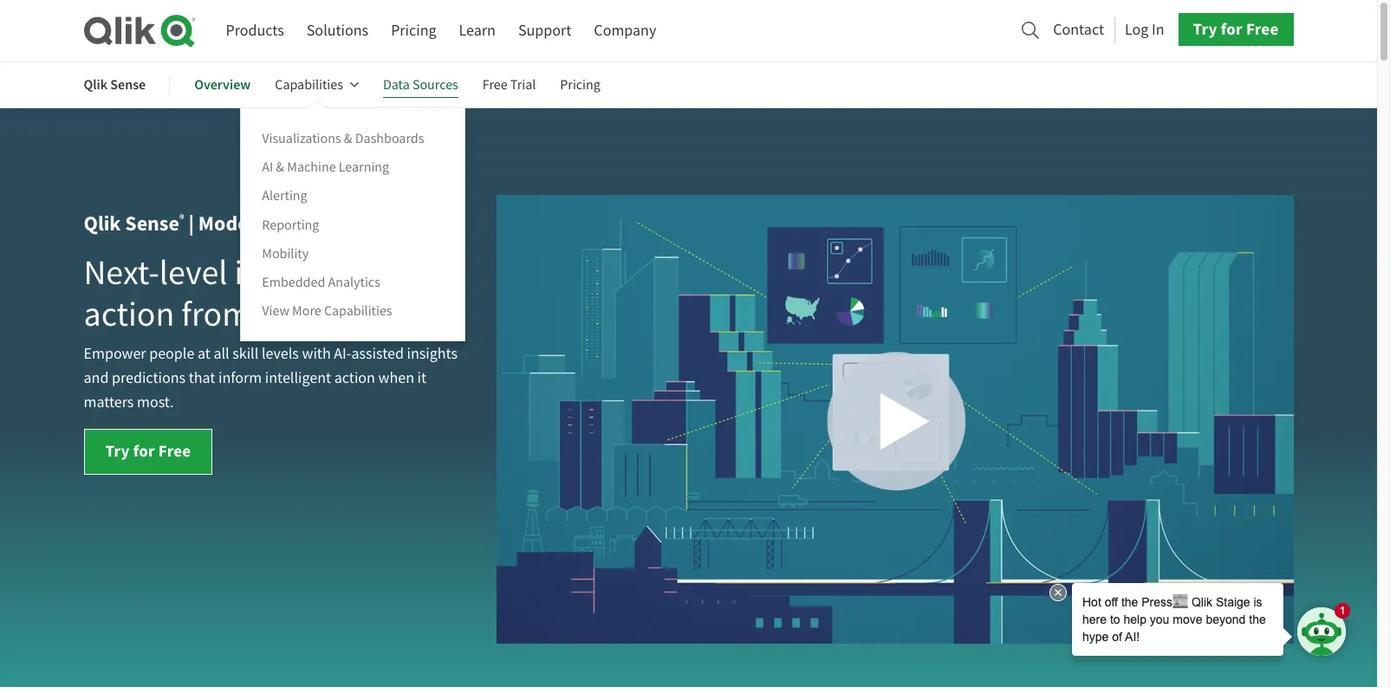 Task type: locate. For each thing, give the bounding box(es) containing it.
capabilities up visualizations in the top left of the page
[[275, 76, 343, 94]]

0 vertical spatial pricing
[[391, 21, 436, 41]]

for down most.
[[133, 440, 155, 462]]

0 vertical spatial try for free
[[1193, 18, 1279, 40]]

capabilities link
[[275, 64, 359, 106]]

free trial
[[483, 76, 536, 94]]

embedded analytics link
[[262, 273, 380, 292]]

from
[[181, 292, 251, 336]]

1 vertical spatial for
[[133, 440, 155, 462]]

1 vertical spatial try for free
[[105, 440, 191, 462]]

menu bar
[[226, 15, 656, 47], [84, 64, 625, 341]]

0 vertical spatial for
[[1221, 18, 1243, 40]]

action
[[84, 292, 175, 336], [334, 368, 375, 388]]

contact
[[1053, 20, 1104, 40]]

skill
[[232, 344, 259, 364]]

1 horizontal spatial for
[[1221, 18, 1243, 40]]

learn link
[[459, 15, 496, 47]]

most.
[[137, 393, 174, 413]]

mobility link
[[262, 244, 309, 263]]

and up view more capabilities link
[[340, 251, 395, 295]]

people
[[149, 344, 194, 364]]

for
[[1221, 18, 1243, 40], [133, 440, 155, 462]]

qlik sense ® | modern cloud analytics
[[84, 210, 414, 238]]

for inside qlik main element
[[1221, 18, 1243, 40]]

company
[[594, 21, 656, 41]]

watch video: qlik sense image
[[496, 195, 1293, 644]]

qlik sense
[[84, 75, 146, 94]]

0 horizontal spatial pricing link
[[391, 15, 436, 47]]

more
[[292, 302, 321, 320]]

analytics up data
[[328, 274, 380, 291]]

solutions link
[[307, 15, 368, 47]]

qlik down go to the home page. image
[[84, 75, 108, 94]]

0 horizontal spatial try for free
[[105, 440, 191, 462]]

insights
[[407, 344, 458, 364]]

try for free link down most.
[[84, 429, 213, 475]]

& for ai
[[276, 159, 284, 176]]

ai-
[[334, 344, 351, 364]]

0 vertical spatial &
[[344, 130, 352, 147]]

capabilities up ai-
[[324, 302, 392, 320]]

0 vertical spatial sense
[[110, 75, 146, 94]]

1 vertical spatial free
[[483, 76, 508, 94]]

machine
[[287, 159, 336, 176]]

1 vertical spatial try
[[105, 440, 130, 462]]

empower
[[84, 344, 146, 364]]

learning
[[339, 159, 389, 176]]

try
[[1193, 18, 1217, 40], [105, 440, 130, 462]]

qlik up next-
[[84, 210, 121, 238]]

menu bar containing products
[[226, 15, 656, 47]]

products link
[[226, 15, 284, 47]]

0 horizontal spatial free
[[158, 440, 191, 462]]

log in link
[[1125, 15, 1164, 44]]

1 vertical spatial pricing
[[560, 76, 600, 94]]

try for free down most.
[[105, 440, 191, 462]]

pricing link up data sources link
[[391, 15, 436, 47]]

predictions
[[112, 368, 186, 388]]

and up matters
[[84, 368, 109, 388]]

analytics down learning
[[330, 210, 414, 238]]

sense down go to the home page. image
[[110, 75, 146, 94]]

qlik inside qlik sense link
[[84, 75, 108, 94]]

log
[[1125, 20, 1149, 40]]

0 horizontal spatial for
[[133, 440, 155, 462]]

1 vertical spatial pricing link
[[560, 64, 600, 106]]

1 horizontal spatial &
[[344, 130, 352, 147]]

&
[[344, 130, 352, 147], [276, 159, 284, 176]]

sources
[[412, 76, 458, 94]]

overview link
[[194, 64, 251, 106]]

menu bar containing qlik sense
[[84, 64, 625, 341]]

data
[[330, 292, 395, 336]]

0 vertical spatial menu bar
[[226, 15, 656, 47]]

pricing
[[391, 21, 436, 41], [560, 76, 600, 94]]

free
[[1246, 18, 1279, 40], [483, 76, 508, 94], [158, 440, 191, 462]]

visualizations & dashboards
[[262, 130, 424, 147]]

qlik main element
[[226, 13, 1293, 47]]

0 vertical spatial qlik
[[84, 75, 108, 94]]

capabilities inside view more capabilities link
[[324, 302, 392, 320]]

1 horizontal spatial try
[[1193, 18, 1217, 40]]

0 vertical spatial try
[[1193, 18, 1217, 40]]

2 qlik from the top
[[84, 210, 121, 238]]

try for free link
[[1178, 13, 1293, 46], [84, 429, 213, 475]]

0 vertical spatial free
[[1246, 18, 1279, 40]]

action up empower
[[84, 292, 175, 336]]

& up learning
[[344, 130, 352, 147]]

1 horizontal spatial try for free
[[1193, 18, 1279, 40]]

1 qlik from the top
[[84, 75, 108, 94]]

qlik sense link
[[84, 64, 146, 106]]

solutions
[[307, 21, 368, 41]]

0 horizontal spatial &
[[276, 159, 284, 176]]

and
[[340, 251, 395, 295], [84, 368, 109, 388]]

support
[[518, 21, 571, 41]]

levels
[[262, 344, 299, 364]]

0 horizontal spatial and
[[84, 368, 109, 388]]

try for free link right the in
[[1178, 13, 1293, 46]]

visualizations & dashboards link
[[262, 129, 424, 148]]

pricing right 'trial'
[[560, 76, 600, 94]]

view more capabilities link
[[262, 301, 392, 321]]

1 vertical spatial analytics
[[328, 274, 380, 291]]

go to the home page. image
[[84, 14, 195, 48]]

try for free right the in
[[1193, 18, 1279, 40]]

embedded analytics
[[262, 274, 380, 291]]

data sources link
[[383, 64, 458, 106]]

try right the in
[[1193, 18, 1217, 40]]

pricing inside qlik main element
[[391, 21, 436, 41]]

action down ai-
[[334, 368, 375, 388]]

1 vertical spatial &
[[276, 159, 284, 176]]

0 vertical spatial and
[[340, 251, 395, 295]]

log in
[[1125, 20, 1164, 40]]

2 horizontal spatial free
[[1246, 18, 1279, 40]]

modern
[[198, 210, 269, 238]]

1 vertical spatial qlik
[[84, 210, 121, 238]]

visualizations
[[262, 130, 341, 147]]

try for free
[[1193, 18, 1279, 40], [105, 440, 191, 462]]

0 vertical spatial try for free link
[[1178, 13, 1293, 46]]

pricing link
[[391, 15, 436, 47], [560, 64, 600, 106]]

try down matters
[[105, 440, 130, 462]]

analytics
[[330, 210, 414, 238], [328, 274, 380, 291]]

capabilities
[[275, 76, 343, 94], [324, 302, 392, 320]]

qlik
[[84, 75, 108, 94], [84, 210, 121, 238]]

pricing link right 'trial'
[[560, 64, 600, 106]]

for for "try for free" link to the right
[[1221, 18, 1243, 40]]

free trial link
[[483, 64, 536, 106]]

capabilities inside capabilities link
[[275, 76, 343, 94]]

1 vertical spatial and
[[84, 368, 109, 388]]

0 vertical spatial capabilities
[[275, 76, 343, 94]]

all
[[214, 344, 229, 364]]

sense
[[110, 75, 146, 94], [125, 210, 179, 238]]

dashboards
[[355, 130, 424, 147]]

& for visualizations
[[344, 130, 352, 147]]

1 horizontal spatial action
[[334, 368, 375, 388]]

analytics inside capabilities menu
[[328, 274, 380, 291]]

for right the in
[[1221, 18, 1243, 40]]

pricing up data sources link
[[391, 21, 436, 41]]

for for "try for free" link to the left
[[133, 440, 155, 462]]

0 horizontal spatial try
[[105, 440, 130, 462]]

sense inside menu bar
[[110, 75, 146, 94]]

0 vertical spatial action
[[84, 292, 175, 336]]

& right 'ai'
[[276, 159, 284, 176]]

contact link
[[1053, 15, 1104, 44]]

0 horizontal spatial pricing
[[391, 21, 436, 41]]

1 vertical spatial sense
[[125, 210, 179, 238]]

try inside qlik main element
[[1193, 18, 1217, 40]]

1 horizontal spatial and
[[340, 251, 395, 295]]

1 vertical spatial menu bar
[[84, 64, 625, 341]]

1 vertical spatial capabilities
[[324, 302, 392, 320]]

sense left |
[[125, 210, 179, 238]]

1 horizontal spatial free
[[483, 76, 508, 94]]

ai & machine learning link
[[262, 158, 389, 177]]

1 vertical spatial try for free link
[[84, 429, 213, 475]]



Task type: vqa. For each thing, say whether or not it's contained in the screenshot.
for
yes



Task type: describe. For each thing, give the bounding box(es) containing it.
at
[[198, 344, 210, 364]]

embedded
[[262, 274, 325, 291]]

try for free inside qlik main element
[[1193, 18, 1279, 40]]

1 horizontal spatial try for free link
[[1178, 13, 1293, 46]]

when
[[378, 368, 414, 388]]

insight
[[234, 251, 333, 295]]

in
[[1152, 20, 1164, 40]]

inform
[[218, 368, 262, 388]]

trial
[[510, 76, 536, 94]]

sense for qlik sense ® | modern cloud analytics
[[125, 210, 179, 238]]

company link
[[594, 15, 656, 47]]

reporting link
[[262, 215, 319, 234]]

0 vertical spatial analytics
[[330, 210, 414, 238]]

with
[[302, 344, 331, 364]]

alerting link
[[262, 187, 307, 206]]

that
[[189, 368, 215, 388]]

free inside qlik main element
[[1246, 18, 1279, 40]]

sense for qlik sense
[[110, 75, 146, 94]]

next-
[[84, 251, 159, 295]]

support link
[[518, 15, 571, 47]]

0 horizontal spatial try for free link
[[84, 429, 213, 475]]

1 horizontal spatial pricing link
[[560, 64, 600, 106]]

ai & machine learning
[[262, 159, 389, 176]]

next-level insight and action from your data empower people at all skill levels with ai-assisted insights and predictions that inform intelligent action when it matters most.
[[84, 251, 458, 413]]

capabilities menu
[[240, 108, 466, 341]]

assisted
[[351, 344, 404, 364]]

menu bar inside qlik main element
[[226, 15, 656, 47]]

level
[[159, 251, 227, 295]]

cloud
[[273, 210, 326, 238]]

qlik for qlik sense
[[84, 75, 108, 94]]

1 horizontal spatial pricing
[[560, 76, 600, 94]]

®
[[179, 212, 184, 226]]

alerting
[[262, 188, 307, 205]]

data sources
[[383, 76, 458, 94]]

0 vertical spatial pricing link
[[391, 15, 436, 47]]

intelligent
[[265, 368, 331, 388]]

mobility
[[262, 245, 309, 262]]

products
[[226, 21, 284, 41]]

your
[[258, 292, 323, 336]]

data
[[383, 76, 410, 94]]

qlik for qlik sense ® | modern cloud analytics
[[84, 210, 121, 238]]

matters
[[84, 393, 134, 413]]

view more capabilities
[[262, 302, 392, 320]]

0 horizontal spatial action
[[84, 292, 175, 336]]

2 vertical spatial free
[[158, 440, 191, 462]]

ai
[[262, 159, 273, 176]]

view
[[262, 302, 289, 320]]

overview
[[194, 75, 251, 94]]

it
[[417, 368, 426, 388]]

|
[[189, 210, 194, 238]]

1 vertical spatial action
[[334, 368, 375, 388]]

reporting
[[262, 216, 319, 234]]

learn
[[459, 21, 496, 41]]



